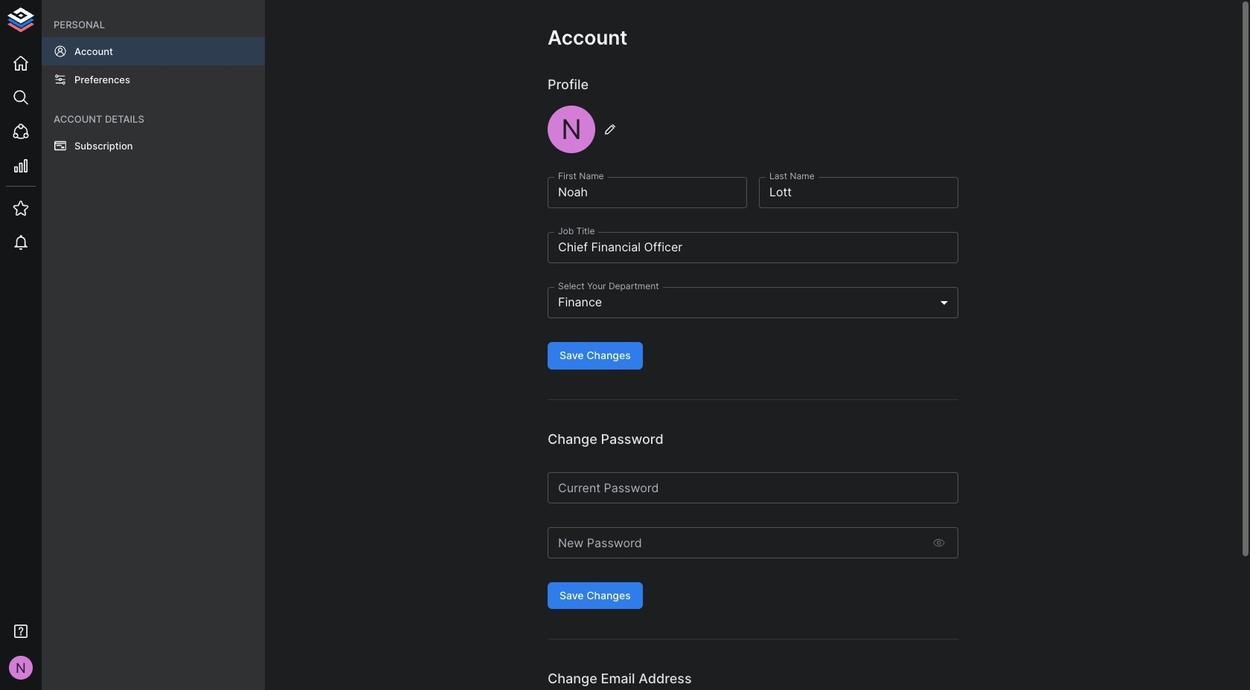 Task type: describe. For each thing, give the bounding box(es) containing it.
John text field
[[548, 177, 747, 209]]

1 password password field from the top
[[548, 473, 959, 504]]



Task type: vqa. For each thing, say whether or not it's contained in the screenshot.
go back IMAGE
no



Task type: locate. For each thing, give the bounding box(es) containing it.
Doe text field
[[759, 177, 959, 209]]

0 vertical spatial password password field
[[548, 473, 959, 504]]

1 vertical spatial password password field
[[548, 528, 925, 559]]

  field
[[548, 287, 959, 319]]

Password password field
[[548, 473, 959, 504], [548, 528, 925, 559]]

CEO text field
[[548, 232, 959, 264]]

2 password password field from the top
[[548, 528, 925, 559]]



